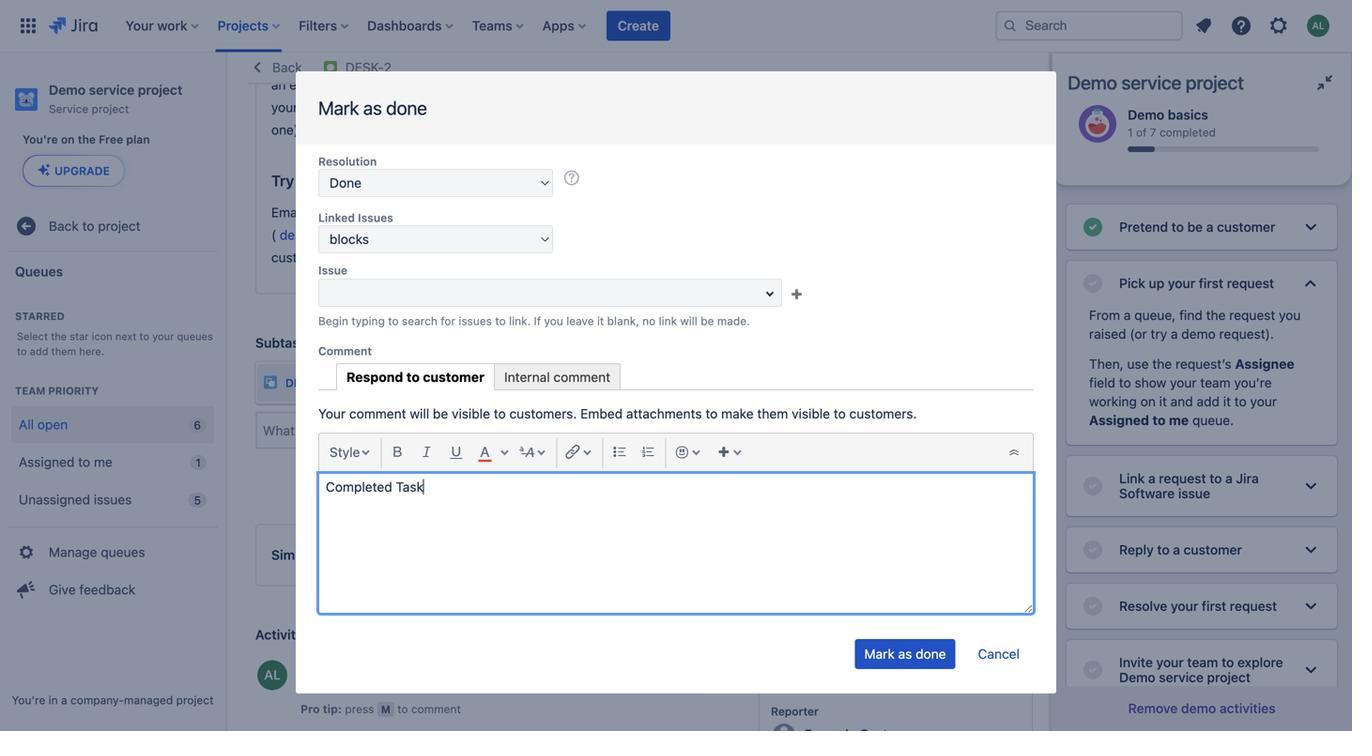Task type: vqa. For each thing, say whether or not it's contained in the screenshot.
the Settings Icon
no



Task type: locate. For each thing, give the bounding box(es) containing it.
cancel inside cancel button
[[650, 464, 693, 479]]

to down show
[[1153, 413, 1166, 428]]

then,
[[1089, 356, 1124, 372]]

press
[[345, 703, 374, 716]]

reporter
[[771, 705, 819, 718]]

will right link
[[680, 315, 698, 328]]

1 vertical spatial unassigned
[[805, 640, 876, 656]]

to down upgrade on the top left of the page
[[82, 219, 94, 234]]

queues right "next"
[[177, 331, 213, 343]]

of
[[1136, 126, 1147, 139]]

1 time from the top
[[780, 297, 810, 313]]

starred select the star icon next to your queues to add them here.
[[15, 310, 213, 358]]

visible down resolution
[[792, 406, 830, 422]]

your up done
[[391, 55, 417, 70]]

service down customer's
[[419, 77, 463, 93]]

5
[[194, 494, 201, 507]]

assignee
[[1235, 356, 1295, 372]]

0 vertical spatial demo
[[1182, 326, 1216, 342]]

1 horizontal spatial comment
[[411, 703, 461, 716]]

1 vertical spatial back
[[49, 219, 79, 234]]

select
[[17, 331, 48, 343]]

1 vertical spatial and
[[1171, 394, 1193, 409]]

email inside support email address (
[[584, 205, 615, 220]]

customers.
[[509, 406, 577, 422], [849, 406, 917, 422]]

the
[[271, 55, 294, 70]]

Subtasks field
[[257, 414, 702, 447]]

2 horizontal spatial me
[[1169, 413, 1189, 428]]

7
[[1150, 126, 1156, 139]]

1 horizontal spatial assigned
[[1089, 413, 1149, 428]]

on down service
[[61, 133, 75, 146]]

comment inside "internal comment" "link"
[[554, 370, 610, 385]]

0 vertical spatial cancel
[[650, 464, 693, 479]]

me inside team priority group
[[94, 455, 112, 470]]

time to first response
[[780, 297, 913, 313]]

1 horizontal spatial 1
[[1128, 126, 1133, 139]]

your comment will be visible to customers. embed attachments to make them visible to customers.
[[318, 406, 917, 422]]

time inside "time to resolution within 16h"
[[780, 387, 810, 403]]

primary element
[[11, 0, 995, 52]]

emails
[[554, 77, 592, 93]]

comment for your
[[349, 406, 406, 422]]

demo for demo service project
[[1068, 71, 1117, 93]]

assigned down the working
[[1089, 413, 1149, 428]]

0 horizontal spatial in
[[49, 694, 58, 707]]

visible
[[452, 406, 490, 422], [792, 406, 830, 422]]

m
[[381, 704, 390, 716]]

assign to me button
[[771, 667, 1013, 686]]

request
[[507, 55, 553, 70], [325, 77, 370, 93], [522, 100, 568, 115], [317, 205, 363, 220], [1227, 276, 1274, 291], [1229, 308, 1275, 323]]

demo inside from a queue, find the request you raised (or try a demo request).
[[1182, 326, 1216, 342]]

looks
[[571, 227, 603, 243]]

to up unassigned issues
[[78, 455, 90, 470]]

(or
[[1130, 326, 1147, 342]]

1 visible from the left
[[452, 406, 490, 422]]

0 vertical spatial comment
[[554, 370, 610, 385]]

back up queues
[[49, 219, 79, 234]]

0 horizontal spatial first
[[829, 297, 853, 313]]

0 horizontal spatial unassigned
[[19, 492, 90, 508]]

customer's
[[421, 55, 488, 70]]

assigned down all open
[[19, 455, 75, 470]]

give feedback
[[49, 582, 136, 598]]

they
[[351, 100, 377, 115]]

the up show
[[1152, 356, 1172, 372]]

time down oct
[[780, 297, 810, 313]]

customers. down resolution
[[849, 406, 917, 422]]

me left the queue.
[[1169, 413, 1189, 428]]

your right up
[[1168, 276, 1195, 291]]

0 horizontal spatial assigned
[[19, 455, 75, 470]]

1 horizontal spatial me
[[831, 668, 849, 684]]

demo service project
[[1068, 71, 1244, 93]]

0 horizontal spatial for
[[371, 55, 387, 70]]

in right land
[[409, 100, 420, 115]]

0 horizontal spatial desk-
[[285, 377, 320, 390]]

your down you're
[[1250, 394, 1277, 409]]

manage
[[49, 545, 97, 560]]

in left company- at the left of page
[[49, 694, 58, 707]]

to right the respond
[[406, 370, 420, 385]]

project up free
[[92, 102, 129, 115]]

(just
[[571, 100, 598, 115]]

as right mark
[[363, 97, 382, 119]]

desk- right issue type: sub-task icon
[[285, 377, 320, 390]]

done
[[386, 97, 427, 119]]

1 vertical spatial issues
[[94, 492, 132, 508]]

1 vertical spatial on
[[1141, 394, 1156, 409]]

a down when
[[511, 100, 518, 115]]

0 horizontal spatial customers.
[[509, 406, 577, 422]]

2 horizontal spatial comment
[[554, 370, 610, 385]]

respond to customer
[[346, 370, 485, 385]]

0 horizontal spatial visible
[[452, 406, 490, 422]]

0 vertical spatial issues
[[459, 315, 492, 328]]

1 horizontal spatial visible
[[792, 406, 830, 422]]

mark as done
[[318, 97, 427, 119]]

1 horizontal spatial email
[[584, 205, 615, 220]]

1 vertical spatial desk-
[[285, 377, 320, 390]]

get
[[596, 77, 615, 93]]

0 horizontal spatial queues
[[101, 545, 145, 560]]

the inside then, use the request's assignee field to show your team you're working on it and add it to your assigned to me queue.
[[1152, 356, 1172, 372]]

and up the queue.
[[1171, 394, 1193, 409]]

a
[[511, 100, 518, 115], [307, 205, 314, 220], [1124, 308, 1131, 323], [1171, 326, 1178, 342], [61, 694, 67, 707]]

starred group
[[8, 290, 218, 365]]

issues up manage queues button
[[94, 492, 132, 508]]

1
[[1128, 126, 1133, 139], [196, 456, 201, 470]]

1 vertical spatial be
[[433, 406, 448, 422]]

time up within
[[780, 387, 810, 403]]

to up within 16h button
[[814, 387, 826, 403]]

first
[[1199, 276, 1224, 291], [829, 297, 853, 313]]

them inside starred select the star icon next to your queues to add them here.
[[51, 345, 76, 358]]

create banner
[[0, 0, 1352, 53]]

to right sent at the top left
[[648, 77, 660, 93]]

cancel
[[650, 464, 693, 479], [978, 647, 1020, 662]]

details element
[[759, 558, 1033, 603]]

0 horizontal spatial on
[[61, 133, 75, 146]]

comment for internal
[[554, 370, 610, 385]]

1 vertical spatial me
[[94, 455, 112, 470]]

request's
[[1176, 356, 1232, 372]]

0 vertical spatial assigned
[[1089, 413, 1149, 428]]

assigned inside then, use the request's assignee field to show your team you're working on it and add it to your assigned to me queue.
[[1089, 413, 1149, 428]]

0 horizontal spatial issues
[[94, 492, 132, 508]]

unassigned up "assign to me"
[[805, 640, 876, 656]]

it right how
[[560, 227, 568, 243]]

requests
[[318, 548, 373, 563]]

1 horizontal spatial them
[[757, 406, 788, 422]]

begin typing to search for issues to link.  if you leave it blank, no link will be made.
[[318, 315, 750, 328]]

0 horizontal spatial add
[[30, 345, 48, 358]]

them
[[51, 345, 76, 358], [757, 406, 788, 422]]

me up unassigned issues
[[94, 455, 112, 470]]

back
[[272, 60, 302, 75], [49, 219, 79, 234]]

back for back to project
[[49, 219, 79, 234]]

0 horizontal spatial 1
[[196, 456, 201, 470]]

1 horizontal spatial desk-
[[345, 60, 384, 75]]

1 horizontal spatial as
[[494, 100, 508, 115]]

them right make
[[757, 406, 788, 422]]

you right the if
[[544, 315, 563, 328]]

them down star
[[51, 345, 76, 358]]

1 vertical spatial for
[[606, 227, 623, 243]]

demo for demo service project service project
[[49, 82, 86, 98]]

11:10
[[827, 265, 859, 281]]

open
[[37, 417, 68, 433]]

project up the plan
[[138, 82, 182, 98]]

2 vertical spatial me
[[831, 668, 849, 684]]

1 horizontal spatial add
[[1197, 394, 1220, 409]]

slas element
[[759, 194, 1033, 239]]

make
[[721, 406, 754, 422]]

am
[[862, 265, 883, 281]]

and left agents.
[[338, 250, 360, 265]]

agents.
[[364, 250, 408, 265]]

a right email on the left top of page
[[307, 205, 314, 220]]

add down select
[[30, 345, 48, 358]]

demo
[[1068, 71, 1117, 93], [49, 82, 86, 98], [1128, 107, 1164, 122], [382, 205, 419, 220]]

0 horizontal spatial you
[[544, 315, 563, 328]]

1 horizontal spatial cancel
[[978, 647, 1020, 662]]

project down upgrade on the top left of the page
[[98, 219, 141, 234]]

1 vertical spatial 1
[[196, 456, 201, 470]]

the inside starred select the star icon next to your queues to add them here.
[[51, 331, 67, 343]]

2 vertical spatial for
[[441, 315, 455, 328]]

1 vertical spatial email
[[584, 205, 615, 220]]

back up an
[[272, 60, 302, 75]]

1 horizontal spatial queues
[[177, 331, 213, 343]]

1 horizontal spatial on
[[1141, 394, 1156, 409]]

me for assign to me
[[831, 668, 849, 684]]

comment up "embed"
[[554, 370, 610, 385]]

be left made.
[[701, 315, 714, 328]]

0 horizontal spatial back
[[49, 219, 79, 234]]

the left free
[[78, 133, 96, 146]]

respond
[[346, 370, 403, 385]]

1 vertical spatial assigned
[[19, 455, 75, 470]]

unassigned for unassigned issues
[[19, 492, 90, 508]]

to down 2
[[374, 77, 386, 93]]

1 vertical spatial in
[[49, 694, 58, 707]]

1 horizontal spatial and
[[1171, 394, 1193, 409]]

managed
[[124, 694, 173, 707]]

for
[[371, 55, 387, 70], [606, 227, 623, 243], [441, 315, 455, 328]]

project up basics
[[1186, 71, 1244, 93]]

0 vertical spatial unassigned
[[19, 492, 90, 508]]

0 vertical spatial in
[[409, 100, 420, 115]]

0 vertical spatial and
[[338, 250, 360, 265]]

and inside ) to see how it looks for your customers and agents.
[[338, 250, 360, 265]]

0 vertical spatial 1
[[1128, 126, 1133, 139]]

free
[[99, 133, 123, 146]]

0 horizontal spatial email
[[289, 77, 321, 93]]

0 horizontal spatial cancel
[[650, 464, 693, 479]]

1 left the 'of'
[[1128, 126, 1133, 139]]

for right 'search' at top
[[441, 315, 455, 328]]

1 vertical spatial comment
[[349, 406, 406, 422]]

1 vertical spatial demo
[[1181, 701, 1216, 716]]

Comment text field
[[318, 473, 1034, 614]]

1 horizontal spatial be
[[701, 315, 714, 328]]

add inside then, use the request's assignee field to show your team you're working on it and add it to your assigned to me queue.
[[1197, 394, 1220, 409]]

and
[[338, 250, 360, 265], [1171, 394, 1193, 409]]

next
[[115, 331, 136, 343]]

1 vertical spatial you're
[[12, 694, 45, 707]]

demo up 'desk@applelee2001.atlassian.net' link
[[382, 205, 419, 220]]

0 horizontal spatial as
[[363, 97, 382, 119]]

how
[[532, 227, 557, 243]]

0 horizontal spatial comment
[[349, 406, 406, 422]]

made.
[[717, 315, 750, 328]]

0 vertical spatial queues
[[177, 331, 213, 343]]

desk- up they
[[345, 60, 384, 75]]

1 vertical spatial queues
[[101, 545, 145, 560]]

team priority group
[[8, 365, 218, 526]]

email down easiest
[[289, 77, 321, 93]]

demo inside demo basics 1 of 7 completed
[[1128, 107, 1164, 122]]

your down 2
[[389, 77, 416, 93]]

checked image
[[1082, 272, 1104, 295]]

team
[[1200, 375, 1231, 391]]

demo inside demo service project service project
[[49, 82, 86, 98]]

)
[[483, 227, 488, 243]]

easiest
[[298, 55, 340, 70]]

for right looks
[[606, 227, 623, 243]]

you're for you're on the free plan
[[23, 133, 58, 146]]

1 horizontal spatial unassigned
[[805, 640, 876, 656]]

1 vertical spatial cancel
[[978, 647, 1020, 662]]

be down sample task link
[[433, 406, 448, 422]]

1 vertical spatial will
[[410, 406, 429, 422]]

your inside dropdown button
[[1168, 276, 1195, 291]]

demo down search field
[[1068, 71, 1117, 93]]

me inside button
[[831, 668, 849, 684]]

1 horizontal spatial back
[[272, 60, 302, 75]]

it
[[298, 172, 307, 190], [560, 227, 568, 243], [597, 315, 604, 328], [1159, 394, 1167, 409], [1223, 394, 1231, 409]]

0 vertical spatial for
[[371, 55, 387, 70]]

progress bar
[[1128, 146, 1319, 152]]

resolution
[[829, 387, 889, 403]]

issues
[[358, 211, 393, 224]]

assign to me
[[771, 668, 849, 684]]

you inside from a queue, find the request you raised (or try a demo request).
[[1279, 308, 1301, 323]]

queues up give feedback 'button'
[[101, 545, 145, 560]]

jira image
[[49, 15, 97, 37], [49, 15, 97, 37]]

1 horizontal spatial in
[[409, 100, 420, 115]]

you're left company- at the left of page
[[12, 694, 45, 707]]

0 vertical spatial them
[[51, 345, 76, 358]]

use
[[1127, 356, 1149, 372]]

2 time from the top
[[780, 387, 810, 403]]

0 vertical spatial email
[[289, 77, 321, 93]]

queues inside manage queues button
[[101, 545, 145, 560]]

issues inside team priority group
[[94, 492, 132, 508]]

queue.
[[1192, 413, 1234, 428]]

your right "next"
[[152, 331, 174, 343]]

Issue text field
[[318, 279, 782, 307]]

group containing manage queues
[[8, 526, 218, 615]]

0 horizontal spatial me
[[94, 455, 112, 470]]

1 vertical spatial them
[[757, 406, 788, 422]]

queues
[[177, 331, 213, 343], [101, 545, 145, 560]]

2 visible from the left
[[792, 406, 830, 422]]

it down team
[[1223, 394, 1231, 409]]

it right try
[[298, 172, 307, 190]]

unassigned inside team priority group
[[19, 492, 90, 508]]

time
[[780, 297, 810, 313], [780, 387, 810, 403]]

an
[[271, 77, 286, 93]]

None submit
[[855, 639, 956, 670]]

and inside then, use the request's assignee field to show your team you're working on it and add it to your assigned to me queue.
[[1171, 394, 1193, 409]]

0 vertical spatial first
[[1199, 276, 1224, 291]]

as
[[363, 97, 382, 119], [494, 100, 508, 115]]

linked
[[318, 211, 355, 224]]

for inside 'the easiest way for your customer's to request help is by sending an email request to your service project. when emails get sent to your project, they land in your queue as a request (just like this one).'
[[371, 55, 387, 70]]

service up ) to see how it looks for your customers and agents.
[[423, 205, 469, 220]]

search
[[402, 315, 437, 328]]

leave
[[566, 315, 594, 328]]

0 vertical spatial time
[[780, 297, 810, 313]]

issues left link.
[[459, 315, 492, 328]]

customers
[[271, 250, 335, 265]]

email up looks
[[584, 205, 615, 220]]

to inside team priority group
[[78, 455, 90, 470]]

to right m
[[397, 703, 408, 716]]

will down task
[[410, 406, 429, 422]]

first up find
[[1199, 276, 1224, 291]]

1 horizontal spatial first
[[1199, 276, 1224, 291]]

0 horizontal spatial and
[[338, 250, 360, 265]]

2 customers. from the left
[[849, 406, 917, 422]]

oct 30 11:10 am
[[780, 265, 883, 281]]

1 horizontal spatial issues
[[459, 315, 492, 328]]

here.
[[79, 345, 104, 358]]

unassigned down assigned to me
[[19, 492, 90, 508]]

demo down find
[[1182, 326, 1216, 342]]

group
[[8, 526, 218, 615]]

1 vertical spatial add
[[1197, 394, 1220, 409]]

show
[[1135, 375, 1166, 391]]

as down "project." at the left of page
[[494, 100, 508, 115]]

1 vertical spatial time
[[780, 387, 810, 403]]

time for time to resolution within 16h
[[780, 387, 810, 403]]

remove demo activities
[[1128, 701, 1276, 716]]

project's
[[473, 205, 530, 220]]

you're down service
[[23, 133, 58, 146]]

the for starred select the star icon next to your queues to add them here.
[[51, 331, 67, 343]]

0 horizontal spatial them
[[51, 345, 76, 358]]

0 vertical spatial me
[[1169, 413, 1189, 428]]

demo right remove
[[1181, 701, 1216, 716]]

me
[[1169, 413, 1189, 428], [94, 455, 112, 470], [831, 668, 849, 684]]

assigned inside team priority group
[[19, 455, 75, 470]]

to right )
[[492, 227, 504, 243]]

comment down sample task
[[349, 406, 406, 422]]

1 up 5
[[196, 456, 201, 470]]

starred
[[15, 310, 65, 323]]

you're in a company-managed project
[[12, 694, 214, 707]]

first down 11:10
[[829, 297, 853, 313]]

the left star
[[51, 331, 67, 343]]

to left make
[[706, 406, 718, 422]]

on
[[61, 133, 75, 146], [1141, 394, 1156, 409]]

2 horizontal spatial for
[[606, 227, 623, 243]]

in inside 'the easiest way for your customer's to request help is by sending an email request to your service project. when emails get sent to your project, they land in your queue as a request (just like this one).'
[[409, 100, 420, 115]]

for right way
[[371, 55, 387, 70]]

0 vertical spatial add
[[30, 345, 48, 358]]

try
[[1151, 326, 1167, 342]]

upgrade
[[54, 164, 110, 178]]

assigned to me
[[19, 455, 112, 470]]

0 horizontal spatial will
[[410, 406, 429, 422]]

0 vertical spatial you're
[[23, 133, 58, 146]]

the right find
[[1206, 308, 1226, 323]]

customers. down internal comment
[[509, 406, 577, 422]]

demo up the 'of'
[[1128, 107, 1164, 122]]

1 vertical spatial first
[[829, 297, 853, 313]]

hide message image
[[1002, 467, 1024, 489]]

service inside 'the easiest way for your customer's to request help is by sending an email request to your service project. when emails get sent to your project, they land in your queue as a request (just like this one).'
[[419, 77, 463, 93]]

first inside dropdown button
[[1199, 276, 1224, 291]]

queues
[[15, 264, 63, 279]]

email inside 'the easiest way for your customer's to request help is by sending an email request to your service project. when emails get sent to your project, they land in your queue as a request (just like this one).'
[[289, 77, 321, 93]]

to down you're
[[1235, 394, 1247, 409]]

1 horizontal spatial customers.
[[849, 406, 917, 422]]

1 horizontal spatial you
[[1279, 308, 1301, 323]]

to right assign
[[815, 668, 827, 684]]

star
[[70, 331, 89, 343]]

0 vertical spatial will
[[680, 315, 698, 328]]

to up "desk@applelee2001.atlassian.net"
[[367, 205, 379, 220]]

0 vertical spatial back
[[272, 60, 302, 75]]

0 vertical spatial desk-
[[345, 60, 384, 75]]



Task type: describe. For each thing, give the bounding box(es) containing it.
1 customers. from the left
[[509, 406, 577, 422]]

0 horizontal spatial be
[[433, 406, 448, 422]]

desk-2 link
[[345, 56, 392, 79]]

assign
[[771, 668, 811, 684]]

back to project
[[49, 219, 141, 234]]

) to see how it looks for your customers and agents.
[[271, 227, 657, 265]]

find
[[1179, 308, 1203, 323]]

a right try
[[1171, 326, 1178, 342]]

from a queue, find the request you raised (or try a demo request).
[[1089, 308, 1301, 342]]

it inside ) to see how it looks for your customers and agents.
[[560, 227, 568, 243]]

tip:
[[323, 703, 342, 716]]

support
[[533, 205, 580, 220]]

6
[[194, 419, 201, 432]]

demo service project service project
[[49, 82, 182, 115]]

Search field
[[995, 11, 1183, 41]]

cancel inside cancel link
[[978, 647, 1020, 662]]

pro tip: press m to comment
[[300, 703, 461, 716]]

as inside 'the easiest way for your customer's to request help is by sending an email request to your service project. when emails get sent to your project, they land in your queue as a request (just like this one).'
[[494, 100, 508, 115]]

get local help about resolution image
[[564, 170, 579, 185]]

activity
[[255, 627, 303, 643]]

linked issues
[[318, 211, 393, 224]]

pick up your first request
[[1119, 276, 1274, 291]]

help
[[556, 55, 582, 70]]

to up the working
[[1119, 375, 1131, 391]]

unassigned image
[[610, 371, 632, 394]]

try it out
[[271, 172, 334, 190]]

me inside then, use the request's assignee field to show your team you're working on it and add it to your assigned to me queue.
[[1169, 413, 1189, 428]]

land
[[380, 100, 406, 115]]

activities
[[1220, 701, 1276, 716]]

you're for you're in a company-managed project
[[12, 694, 45, 707]]

is
[[585, 55, 595, 70]]

style link
[[324, 439, 378, 469]]

to down 30
[[814, 297, 826, 313]]

project for back to project
[[98, 219, 141, 234]]

it down show
[[1159, 394, 1167, 409]]

manage queues
[[49, 545, 145, 560]]

working
[[1089, 394, 1137, 409]]

to up "project." at the left of page
[[491, 55, 503, 70]]

me for assigned to me
[[94, 455, 112, 470]]

internal comment
[[504, 370, 610, 385]]

on inside then, use the request's assignee field to show your team you're working on it and add it to your assigned to me queue.
[[1141, 394, 1156, 409]]

back for back
[[272, 60, 302, 75]]

your down the request's
[[1170, 375, 1197, 391]]

support email address (
[[271, 205, 670, 243]]

oct
[[780, 265, 803, 281]]

priority: medium image
[[582, 373, 601, 392]]

1 horizontal spatial for
[[441, 315, 455, 328]]

field
[[1089, 375, 1115, 391]]

your left queue
[[423, 100, 450, 115]]

1 inside demo basics 1 of 7 completed
[[1128, 126, 1133, 139]]

to inside button
[[815, 668, 827, 684]]

project for demo service project service project
[[138, 82, 182, 98]]

project right 'managed'
[[176, 694, 214, 707]]

unassigned for unassigned
[[805, 640, 876, 656]]

if
[[534, 315, 541, 328]]

create
[[618, 18, 659, 33]]

internal comment link
[[494, 363, 621, 391]]

them for visible
[[757, 406, 788, 422]]

search image
[[1003, 18, 1018, 33]]

a inside 'the easiest way for your customer's to request help is by sending an email request to your service project. when emails get sent to your project, they land in your queue as a request (just like this one).'
[[511, 100, 518, 115]]

service
[[49, 102, 88, 115]]

unassigned issues
[[19, 492, 132, 508]]

it right "leave" on the top of the page
[[597, 315, 604, 328]]

your inside ) to see how it looks for your customers and agents.
[[627, 227, 653, 243]]

to right typing
[[388, 315, 399, 328]]

your inside starred select the star icon next to your queues to add them here.
[[152, 331, 174, 343]]

to down resolution
[[834, 406, 846, 422]]

by
[[599, 55, 613, 70]]

then, use the request's assignee field to show your team you're working on it and add it to your assigned to me queue.
[[1089, 356, 1295, 428]]

0 vertical spatial on
[[61, 133, 75, 146]]

team
[[15, 385, 45, 397]]

them for here.
[[51, 345, 76, 358]]

1 horizontal spatial will
[[680, 315, 698, 328]]

similar requests
[[271, 548, 373, 563]]

demo inside button
[[1181, 701, 1216, 716]]

the inside from a queue, find the request you raised (or try a demo request).
[[1206, 308, 1226, 323]]

a left company- at the left of page
[[61, 694, 67, 707]]

no
[[642, 315, 656, 328]]

back to project link
[[8, 208, 218, 245]]

2 vertical spatial comment
[[411, 703, 461, 716]]

internal
[[504, 370, 550, 385]]

queues inside starred select the star icon next to your queues to add them here.
[[177, 331, 213, 343]]

(
[[271, 227, 276, 243]]

attachments
[[626, 406, 702, 422]]

16h
[[820, 406, 842, 422]]

typing
[[352, 315, 385, 328]]

the for you're on the free plan
[[78, 133, 96, 146]]

sample task link
[[337, 364, 574, 402]]

to left link.
[[495, 315, 506, 328]]

sending
[[617, 55, 664, 70]]

to inside "time to resolution within 16h"
[[814, 387, 826, 403]]

give
[[49, 582, 76, 598]]

add inside starred select the star icon next to your queues to add them here.
[[30, 345, 48, 358]]

request inside the pick up your first request dropdown button
[[1227, 276, 1274, 291]]

queue,
[[1134, 308, 1176, 323]]

give feedback button
[[8, 571, 218, 609]]

0 vertical spatial be
[[701, 315, 714, 328]]

back link
[[244, 53, 308, 83]]

time for time to first response
[[780, 297, 810, 313]]

request inside from a queue, find the request you raised (or try a demo request).
[[1229, 308, 1275, 323]]

profile image of apple lee image
[[257, 661, 287, 691]]

pick
[[1119, 276, 1145, 291]]

9
[[320, 377, 327, 390]]

you're
[[1234, 375, 1272, 391]]

team priority
[[15, 385, 99, 397]]

project for demo service project
[[1186, 71, 1244, 93]]

sent
[[619, 77, 645, 93]]

desk- for 9
[[285, 377, 320, 390]]

for inside ) to see how it looks for your customers and agents.
[[606, 227, 623, 243]]

icon
[[92, 331, 112, 343]]

collapse panel image
[[1314, 71, 1336, 94]]

time to resolution within 16h
[[780, 387, 889, 422]]

cancel link
[[968, 639, 1030, 669]]

desk@applelee2001.atlassian.net link
[[280, 227, 480, 243]]

issue
[[318, 264, 348, 277]]

1 inside team priority group
[[196, 456, 201, 470]]

desk-9 link
[[285, 377, 327, 390]]

service inside demo service project service project
[[89, 82, 135, 98]]

issue type: sub-task image
[[263, 375, 278, 390]]

a up (or
[[1124, 308, 1131, 323]]

desk-9
[[285, 377, 327, 390]]

request).
[[1219, 326, 1274, 342]]

email
[[271, 205, 303, 220]]

show:
[[255, 654, 292, 669]]

remove
[[1128, 701, 1178, 716]]

style
[[330, 445, 360, 460]]

demo for demo basics 1 of 7 completed
[[1128, 107, 1164, 122]]

desk- for 2
[[345, 60, 384, 75]]

upgrade button
[[23, 156, 124, 186]]

up
[[1149, 276, 1165, 291]]

way
[[344, 55, 367, 70]]

you're on the free plan
[[23, 133, 150, 146]]

to right "next"
[[139, 331, 149, 343]]

your
[[318, 406, 346, 422]]

to inside ) to see how it looks for your customers and agents.
[[492, 227, 504, 243]]

pick up your first request button
[[1067, 261, 1337, 306]]

basics
[[1168, 107, 1208, 122]]

to down "internal"
[[494, 406, 506, 422]]

link
[[659, 315, 677, 328]]

service up demo basics 1 of 7 completed
[[1121, 71, 1181, 93]]

the for then, use the request's assignee field to show your team you're working on it and add it to your assigned to me queue.
[[1152, 356, 1172, 372]]

demo basics 1 of 7 completed
[[1128, 107, 1216, 139]]

to down select
[[17, 345, 27, 358]]

mark
[[318, 97, 359, 119]]

your up 'one).'
[[271, 100, 298, 115]]



